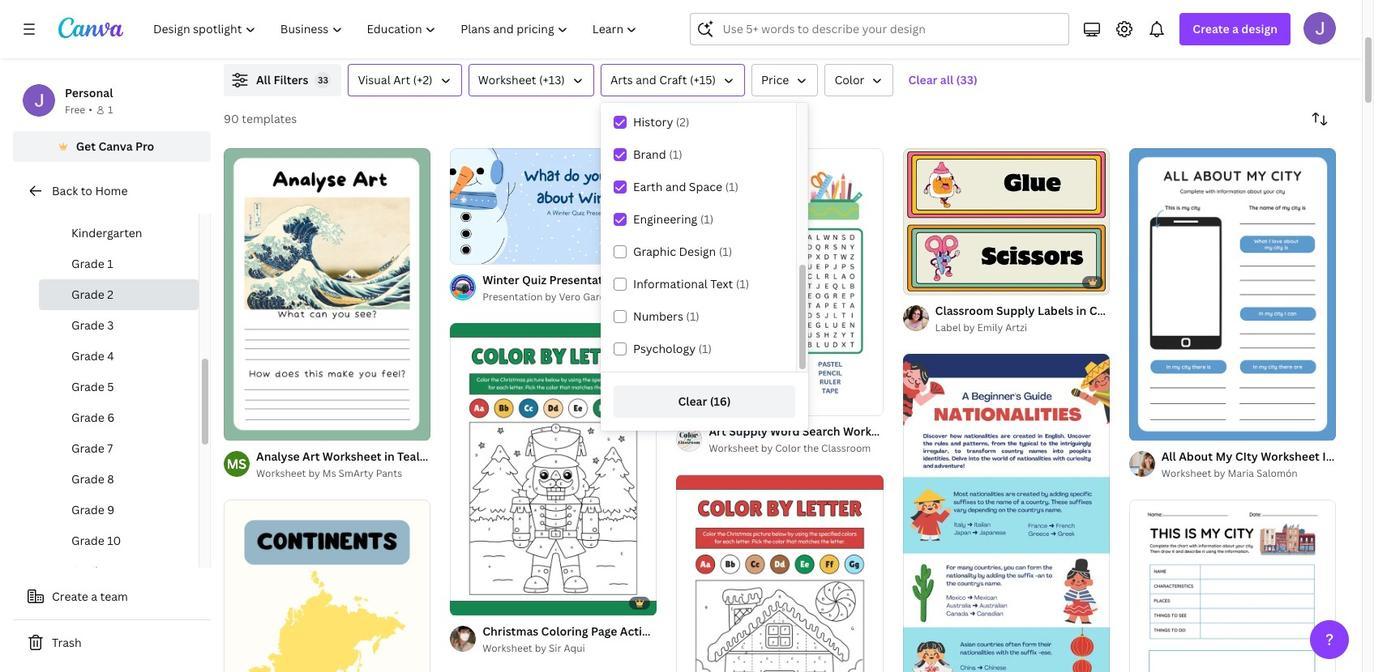 Task type: describe. For each thing, give the bounding box(es) containing it.
grade 6 link
[[39, 403, 199, 434]]

teal
[[397, 449, 420, 465]]

grade for grade 2
[[71, 287, 105, 302]]

smarty
[[339, 467, 374, 481]]

a for team
[[91, 589, 97, 605]]

(1) right brand
[[669, 147, 682, 162]]

6
[[107, 410, 115, 426]]

classroom supply labels in colorful retro  style image
[[903, 149, 1110, 295]]

sir
[[549, 642, 561, 656]]

kindergarten link
[[39, 218, 199, 249]]

by inside winter quiz presentation in white and blue illustrative style presentation by vero garcía
[[545, 290, 557, 304]]

text
[[710, 276, 733, 292]]

visual art (+2) button
[[348, 64, 462, 96]]

templates
[[242, 111, 297, 126]]

history
[[633, 114, 673, 130]]

classroom supply labels in colorful retro  style label by emily artzi
[[935, 303, 1199, 335]]

clear (16)
[[678, 394, 731, 409]]

0 horizontal spatial classroom
[[821, 442, 871, 456]]

4 inside 1 of 4 link
[[932, 276, 938, 288]]

this is my city writing worksheet in colorful minimalist style image
[[1129, 500, 1336, 673]]

design
[[679, 244, 716, 259]]

back to home
[[52, 183, 128, 199]]

by left sir
[[535, 642, 547, 656]]

classroom inside classroom supply labels in colorful retro  style label by emily artzi
[[935, 303, 994, 319]]

canva
[[98, 139, 133, 154]]

0 horizontal spatial presentation
[[483, 290, 543, 304]]

engineering
[[633, 212, 698, 227]]

(1) down space
[[700, 212, 714, 227]]

white inside winter quiz presentation in white and blue illustrative style presentation by vero garcía
[[636, 272, 668, 288]]

grade for grade 9
[[71, 503, 105, 518]]

by left the
[[761, 442, 773, 456]]

get canva pro
[[76, 139, 154, 154]]

pre-
[[71, 195, 94, 210]]

continents world asia document in yellow blue white illustrative style image
[[224, 500, 431, 673]]

space
[[689, 179, 722, 195]]

9
[[107, 503, 115, 518]]

illustrative
[[722, 272, 782, 288]]

presentation by vero garcía link
[[483, 289, 657, 306]]

clear all (33) button
[[900, 64, 986, 96]]

grade 11
[[71, 564, 119, 580]]

worksheet by color the classroom
[[709, 442, 871, 456]]

4 inside grade 4 link
[[107, 349, 114, 364]]

city
[[1235, 449, 1258, 465]]

0 horizontal spatial color
[[775, 442, 801, 456]]

style inside analyse art worksheet in teal blue basic style worksheet by ms smarty pants
[[482, 449, 511, 465]]

grade for grade 3
[[71, 318, 105, 333]]

create a team
[[52, 589, 128, 605]]

visual
[[358, 72, 391, 88]]

3
[[107, 318, 114, 333]]

artzi
[[1005, 321, 1027, 335]]

2 inside 1 of 2 link
[[253, 422, 258, 434]]

color button
[[825, 64, 894, 96]]

winter quiz presentation in white and blue illustrative style link
[[483, 272, 813, 289]]

Sort by button
[[1304, 103, 1336, 135]]

a for design
[[1232, 21, 1239, 36]]

grade 4
[[71, 349, 114, 364]]

psychology (1)
[[633, 341, 712, 357]]

worksheet by sir aqui link
[[483, 641, 657, 657]]

all for all about my city worksheet in white a worksheet by maria salomón
[[1162, 449, 1176, 465]]

blue inside winter quiz presentation in white and blue illustrative style presentation by vero garcía
[[695, 272, 720, 288]]

brand
[[633, 147, 666, 162]]

style inside winter quiz presentation in white and blue illustrative style presentation by vero garcía
[[785, 272, 813, 288]]

grade 10
[[71, 533, 121, 549]]

christmas coloring page activity worksheet in green and white festive and lined style image
[[450, 324, 657, 616]]

pro
[[135, 139, 154, 154]]

worksheet (+13) button
[[468, 64, 594, 96]]

the
[[803, 442, 819, 456]]

(+2)
[[413, 72, 433, 88]]

personal
[[65, 85, 113, 101]]

quiz
[[522, 272, 547, 288]]

by inside classroom supply labels in colorful retro  style label by emily artzi
[[963, 321, 975, 335]]

worksheet by sir aqui
[[483, 642, 585, 656]]

of for classroom supply labels in colorful retro  style
[[921, 276, 930, 288]]

a
[[1371, 449, 1374, 465]]

of for winter quiz presentation in white and blue illustrative style
[[468, 246, 477, 258]]

numbers (1)
[[633, 309, 700, 324]]

(1) right design
[[719, 244, 732, 259]]

(+15)
[[690, 72, 716, 88]]

grade for grade 1
[[71, 256, 105, 272]]

create a design button
[[1180, 13, 1291, 45]]

informational text (1)
[[633, 276, 749, 292]]

1 of 2 link
[[224, 148, 431, 441]]

grade 5 link
[[39, 372, 199, 403]]

analyse art worksheet in teal blue basic style link
[[256, 448, 511, 466]]

all for all filters
[[256, 72, 271, 88]]

grade 7 link
[[39, 434, 199, 465]]

engineering (1)
[[633, 212, 714, 227]]

school
[[94, 195, 130, 210]]

earth
[[633, 179, 663, 195]]

art for visual
[[393, 72, 410, 88]]

price
[[761, 72, 789, 88]]

analyse
[[256, 449, 300, 465]]

pre-school link
[[39, 187, 199, 218]]

grade for grade 6
[[71, 410, 105, 426]]

retro
[[1137, 303, 1168, 319]]

clear all (33)
[[908, 72, 978, 88]]

grade 3 link
[[39, 311, 199, 341]]

grade 2
[[71, 287, 114, 302]]

top level navigation element
[[143, 13, 651, 45]]

color inside button
[[835, 72, 865, 88]]

worksheet by color the classroom link
[[709, 441, 883, 458]]

arts
[[610, 72, 633, 88]]

by inside all about my city worksheet in white a worksheet by maria salomón
[[1214, 467, 1226, 481]]

labels
[[1038, 303, 1074, 319]]

by inside analyse art worksheet in teal blue basic style worksheet by ms smarty pants
[[308, 467, 320, 481]]

grade 11 link
[[39, 557, 199, 588]]

christmas coloring page activity worksheet in red and white festive and lined style image
[[676, 476, 883, 673]]

and inside winter quiz presentation in white and blue illustrative style presentation by vero garcía
[[671, 272, 692, 288]]

1 inside "link"
[[107, 256, 113, 272]]

art for analyse
[[302, 449, 320, 465]]

back to home link
[[13, 175, 211, 208]]

price button
[[752, 64, 818, 96]]

winter quiz presentation in white and blue illustrative style presentation by vero garcía
[[483, 272, 813, 304]]

worksheet left sir
[[483, 642, 532, 656]]

home
[[95, 183, 128, 199]]

clear for clear (16)
[[678, 394, 707, 409]]

team
[[100, 589, 128, 605]]

grade 9
[[71, 503, 115, 518]]

analyse art worksheet in teal blue basic style image
[[224, 148, 431, 441]]

all
[[940, 72, 954, 88]]

ms
[[323, 467, 336, 481]]

history (2)
[[633, 114, 690, 130]]

graphic
[[633, 244, 676, 259]]

grade for grade 4
[[71, 349, 105, 364]]



Task type: locate. For each thing, give the bounding box(es) containing it.
0 horizontal spatial all
[[256, 72, 271, 88]]

white inside all about my city worksheet in white a worksheet by maria salomón
[[1336, 449, 1368, 465]]

grade up 'create a team' on the left bottom of page
[[71, 564, 105, 580]]

white left a
[[1336, 449, 1368, 465]]

0 vertical spatial 2
[[107, 287, 114, 302]]

8 grade from the top
[[71, 472, 105, 487]]

0 horizontal spatial clear
[[678, 394, 707, 409]]

0 vertical spatial style
[[785, 272, 813, 288]]

craft
[[659, 72, 687, 88]]

grade 3
[[71, 318, 114, 333]]

0 horizontal spatial white
[[636, 272, 668, 288]]

in down graphic
[[623, 272, 633, 288]]

blue
[[695, 272, 720, 288], [422, 449, 447, 465]]

0 vertical spatial art
[[393, 72, 410, 88]]

worksheet by maria salomón link
[[1162, 466, 1336, 482]]

by right "label"
[[963, 321, 975, 335]]

aqui
[[564, 642, 585, 656]]

my
[[1216, 449, 1233, 465]]

2 vertical spatial in
[[384, 449, 395, 465]]

90
[[224, 111, 239, 126]]

11 grade from the top
[[71, 564, 105, 580]]

0 horizontal spatial art
[[302, 449, 320, 465]]

0 vertical spatial and
[[636, 72, 656, 88]]

blue down design
[[695, 272, 720, 288]]

classroom supply labels in colorful retro  style link
[[935, 303, 1199, 320]]

and right the arts
[[636, 72, 656, 88]]

in
[[1323, 449, 1333, 465]]

1 of 4 link
[[903, 148, 1110, 295]]

1 horizontal spatial white
[[1336, 449, 1368, 465]]

label
[[935, 321, 961, 335]]

clear inside button
[[908, 72, 938, 88]]

0 vertical spatial clear
[[908, 72, 938, 88]]

all inside all about my city worksheet in white a worksheet by maria salomón
[[1162, 449, 1176, 465]]

1 horizontal spatial 4
[[932, 276, 938, 288]]

2 horizontal spatial in
[[1076, 303, 1087, 319]]

create inside dropdown button
[[1193, 21, 1230, 36]]

all left about
[[1162, 449, 1176, 465]]

0 vertical spatial color
[[835, 72, 865, 88]]

art left the "(+2)"
[[393, 72, 410, 88]]

classroom
[[935, 303, 994, 319], [821, 442, 871, 456]]

ms smarty pants element
[[224, 452, 250, 478]]

(2)
[[676, 114, 690, 130]]

all filters
[[256, 72, 308, 88]]

1 vertical spatial art
[[302, 449, 320, 465]]

create a design
[[1193, 21, 1278, 36]]

1
[[108, 103, 113, 117], [461, 246, 466, 258], [107, 256, 113, 272], [914, 276, 919, 288], [235, 422, 240, 434]]

33 filter options selected element
[[315, 72, 331, 88]]

clear left "all"
[[908, 72, 938, 88]]

in up pants at left bottom
[[384, 449, 395, 465]]

2 vertical spatial style
[[482, 449, 511, 465]]

color left the
[[775, 442, 801, 456]]

1 vertical spatial white
[[1336, 449, 1368, 465]]

worksheet by ms smarty pants link
[[256, 466, 431, 482]]

7 grade from the top
[[71, 441, 105, 456]]

a inside button
[[91, 589, 97, 605]]

a left "design"
[[1232, 21, 1239, 36]]

2 horizontal spatial of
[[921, 276, 930, 288]]

back
[[52, 183, 78, 199]]

basic
[[450, 449, 480, 465]]

visual art (+2)
[[358, 72, 433, 88]]

worksheet left (+13)
[[478, 72, 536, 88]]

in inside analyse art worksheet in teal blue basic style worksheet by ms smarty pants
[[384, 449, 395, 465]]

grade left 6
[[71, 410, 105, 426]]

grade 5
[[71, 379, 114, 395]]

create down grade 11
[[52, 589, 88, 605]]

and right earth at the top left of the page
[[666, 179, 686, 195]]

kindergarten
[[71, 225, 142, 241]]

salomón
[[1257, 467, 1298, 481]]

0 vertical spatial 4
[[932, 276, 938, 288]]

1 vertical spatial clear
[[678, 394, 707, 409]]

grade 8 link
[[39, 465, 199, 495]]

and down the graphic design (1)
[[671, 272, 692, 288]]

6 grade from the top
[[71, 410, 105, 426]]

4 grade from the top
[[71, 349, 105, 364]]

0 horizontal spatial create
[[52, 589, 88, 605]]

5 grade from the top
[[71, 379, 105, 395]]

a
[[1232, 21, 1239, 36], [91, 589, 97, 605]]

nationalities infographic in white blue cute fun style image
[[903, 354, 1110, 673]]

1 horizontal spatial of
[[468, 246, 477, 258]]

1 horizontal spatial clear
[[908, 72, 938, 88]]

worksheet down analyse at the bottom left of the page
[[256, 467, 306, 481]]

1 vertical spatial color
[[775, 442, 801, 456]]

a left team at the bottom
[[91, 589, 97, 605]]

by down my
[[1214, 467, 1226, 481]]

and for craft
[[636, 72, 656, 88]]

of
[[468, 246, 477, 258], [921, 276, 930, 288], [242, 422, 251, 434]]

1 horizontal spatial all
[[1162, 449, 1176, 465]]

style inside classroom supply labels in colorful retro  style label by emily artzi
[[1171, 303, 1199, 319]]

art inside analyse art worksheet in teal blue basic style worksheet by ms smarty pants
[[302, 449, 320, 465]]

blue right "teal"
[[422, 449, 447, 465]]

worksheet (+13)
[[478, 72, 565, 88]]

0 horizontal spatial 2
[[107, 287, 114, 302]]

supply
[[996, 303, 1035, 319]]

filters
[[274, 72, 308, 88]]

informational
[[633, 276, 708, 292]]

create inside button
[[52, 589, 88, 605]]

90 templates
[[224, 111, 297, 126]]

1 horizontal spatial create
[[1193, 21, 1230, 36]]

free •
[[65, 103, 92, 117]]

8
[[107, 472, 114, 487]]

white down graphic
[[636, 272, 668, 288]]

free
[[65, 103, 85, 117]]

grade left 7
[[71, 441, 105, 456]]

psychology
[[633, 341, 696, 357]]

by left ms
[[308, 467, 320, 481]]

create
[[1193, 21, 1230, 36], [52, 589, 88, 605]]

grade up grade 2 in the top of the page
[[71, 256, 105, 272]]

1 horizontal spatial a
[[1232, 21, 1239, 36]]

1 horizontal spatial color
[[835, 72, 865, 88]]

all about my city worksheet in white a worksheet by maria salomón
[[1162, 449, 1374, 481]]

create left "design"
[[1193, 21, 1230, 36]]

grade for grade 8
[[71, 472, 105, 487]]

1 for winter
[[461, 246, 466, 258]]

grade down grade 1 on the top of the page
[[71, 287, 105, 302]]

0 vertical spatial a
[[1232, 21, 1239, 36]]

0 horizontal spatial of
[[242, 422, 251, 434]]

create for create a design
[[1193, 21, 1230, 36]]

style right illustrative
[[785, 272, 813, 288]]

(1) right space
[[725, 179, 739, 195]]

2 grade from the top
[[71, 287, 105, 302]]

worksheet
[[478, 72, 536, 88], [709, 442, 759, 456], [323, 449, 382, 465], [1261, 449, 1320, 465], [256, 467, 306, 481], [1162, 467, 1212, 481], [483, 642, 532, 656]]

1 for classroom
[[914, 276, 919, 288]]

7
[[107, 441, 113, 456]]

2
[[107, 287, 114, 302], [253, 422, 258, 434]]

create for create a team
[[52, 589, 88, 605]]

style right retro
[[1171, 303, 1199, 319]]

in for colorful
[[1076, 303, 1087, 319]]

brand (1)
[[633, 147, 682, 162]]

4 up "label"
[[932, 276, 938, 288]]

color right price button
[[835, 72, 865, 88]]

1 horizontal spatial presentation
[[549, 272, 620, 288]]

graphic design (1)
[[633, 244, 732, 259]]

in inside winter quiz presentation in white and blue illustrative style presentation by vero garcía
[[623, 272, 633, 288]]

white
[[636, 272, 668, 288], [1336, 449, 1368, 465]]

worksheet inside button
[[478, 72, 536, 88]]

0 vertical spatial of
[[468, 246, 477, 258]]

art
[[393, 72, 410, 88], [302, 449, 320, 465]]

all
[[256, 72, 271, 88], [1162, 449, 1176, 465]]

0 horizontal spatial blue
[[422, 449, 447, 465]]

in right labels
[[1076, 303, 1087, 319]]

all about my city worksheet in white and blue simple style image
[[1129, 148, 1336, 441]]

earth and space (1)
[[633, 179, 739, 195]]

grade 1
[[71, 256, 113, 272]]

(1) right text
[[736, 276, 749, 292]]

3 grade from the top
[[71, 318, 105, 333]]

worksheet up salomón
[[1261, 449, 1320, 465]]

2 vertical spatial of
[[242, 422, 251, 434]]

grade 6
[[71, 410, 115, 426]]

grade for grade 11
[[71, 564, 105, 580]]

1 horizontal spatial style
[[785, 272, 813, 288]]

grade 10 link
[[39, 526, 199, 557]]

grade for grade 10
[[71, 533, 105, 549]]

by left vero
[[545, 290, 557, 304]]

grade left "10"
[[71, 533, 105, 549]]

jacob simon image
[[1304, 12, 1336, 45]]

1 grade from the top
[[71, 256, 105, 272]]

5
[[107, 379, 114, 395]]

2 vertical spatial and
[[671, 272, 692, 288]]

1 horizontal spatial art
[[393, 72, 410, 88]]

art right analyse at the bottom left of the page
[[302, 449, 320, 465]]

0 vertical spatial all
[[256, 72, 271, 88]]

presentation down winter
[[483, 290, 543, 304]]

a inside dropdown button
[[1232, 21, 1239, 36]]

classroom up "label"
[[935, 303, 994, 319]]

10 grade from the top
[[71, 533, 105, 549]]

winter quiz presentation in white and blue illustrative style image
[[450, 148, 657, 264]]

2 up analyse at the bottom left of the page
[[253, 422, 258, 434]]

1 vertical spatial style
[[1171, 303, 1199, 319]]

1 of 4
[[914, 276, 938, 288]]

33
[[318, 74, 328, 86]]

1 vertical spatial and
[[666, 179, 686, 195]]

and for space
[[666, 179, 686, 195]]

presentation
[[549, 272, 620, 288], [483, 290, 543, 304]]

grade for grade 7
[[71, 441, 105, 456]]

1 horizontal spatial in
[[623, 272, 633, 288]]

0 vertical spatial white
[[636, 272, 668, 288]]

1 vertical spatial a
[[91, 589, 97, 605]]

art inside visual art (+2) button
[[393, 72, 410, 88]]

trash link
[[13, 628, 211, 660]]

Search search field
[[723, 14, 1059, 45]]

design
[[1241, 21, 1278, 36]]

grade 9 link
[[39, 495, 199, 526]]

1 horizontal spatial classroom
[[935, 303, 994, 319]]

0 vertical spatial classroom
[[935, 303, 994, 319]]

grade for grade 5
[[71, 379, 105, 395]]

grade left the 8
[[71, 472, 105, 487]]

garcía
[[583, 290, 613, 304]]

20
[[479, 246, 491, 258]]

presentation up garcía
[[549, 272, 620, 288]]

0 horizontal spatial 4
[[107, 349, 114, 364]]

0 horizontal spatial style
[[482, 449, 511, 465]]

1 horizontal spatial 2
[[253, 422, 258, 434]]

1 vertical spatial 4
[[107, 349, 114, 364]]

in inside classroom supply labels in colorful retro  style label by emily artzi
[[1076, 303, 1087, 319]]

(1) down informational text (1)
[[686, 309, 700, 324]]

emily
[[977, 321, 1003, 335]]

grade
[[71, 256, 105, 272], [71, 287, 105, 302], [71, 318, 105, 333], [71, 349, 105, 364], [71, 379, 105, 395], [71, 410, 105, 426], [71, 441, 105, 456], [71, 472, 105, 487], [71, 503, 105, 518], [71, 533, 105, 549], [71, 564, 105, 580]]

in for white
[[623, 272, 633, 288]]

grade left 9
[[71, 503, 105, 518]]

classroom right the
[[821, 442, 871, 456]]

grade down grade 3
[[71, 349, 105, 364]]

and inside arts and craft (+15) button
[[636, 72, 656, 88]]

art supply word search worksheet in red green illustrated style image
[[676, 148, 883, 416]]

blue inside analyse art worksheet in teal blue basic style worksheet by ms smarty pants
[[422, 449, 447, 465]]

grade 7
[[71, 441, 113, 456]]

colorful
[[1089, 303, 1135, 319]]

None search field
[[690, 13, 1070, 45]]

•
[[89, 103, 92, 117]]

4 up '5'
[[107, 349, 114, 364]]

style
[[785, 272, 813, 288], [1171, 303, 1199, 319], [482, 449, 511, 465]]

1 horizontal spatial blue
[[695, 272, 720, 288]]

1 vertical spatial of
[[921, 276, 930, 288]]

0 vertical spatial blue
[[695, 272, 720, 288]]

worksheet down (16)
[[709, 442, 759, 456]]

ms smarty pants image
[[224, 452, 250, 478]]

arts and craft (+15)
[[610, 72, 716, 88]]

worksheet down about
[[1162, 467, 1212, 481]]

get
[[76, 139, 96, 154]]

0 vertical spatial presentation
[[549, 272, 620, 288]]

1 vertical spatial blue
[[422, 449, 447, 465]]

grade inside "link"
[[71, 256, 105, 272]]

winter
[[483, 272, 519, 288]]

1 of 20
[[461, 246, 491, 258]]

all about my city worksheet in white a link
[[1162, 448, 1374, 466]]

grade left 3
[[71, 318, 105, 333]]

pre-school
[[71, 195, 130, 210]]

1 vertical spatial presentation
[[483, 290, 543, 304]]

0 vertical spatial create
[[1193, 21, 1230, 36]]

0 horizontal spatial in
[[384, 449, 395, 465]]

grade left '5'
[[71, 379, 105, 395]]

1 vertical spatial in
[[1076, 303, 1087, 319]]

clear inside button
[[678, 394, 707, 409]]

1 vertical spatial create
[[52, 589, 88, 605]]

0 vertical spatial in
[[623, 272, 633, 288]]

1 for analyse
[[235, 422, 240, 434]]

of for analyse art worksheet in teal blue basic style
[[242, 422, 251, 434]]

clear for clear all (33)
[[908, 72, 938, 88]]

(1) right psychology
[[698, 341, 712, 357]]

1 vertical spatial 2
[[253, 422, 258, 434]]

get canva pro button
[[13, 131, 211, 162]]

about
[[1179, 449, 1213, 465]]

and
[[636, 72, 656, 88], [666, 179, 686, 195], [671, 272, 692, 288]]

9 grade from the top
[[71, 503, 105, 518]]

worksheet up smarty
[[323, 449, 382, 465]]

in for teal
[[384, 449, 395, 465]]

1 vertical spatial classroom
[[821, 442, 871, 456]]

0 horizontal spatial a
[[91, 589, 97, 605]]

1 vertical spatial all
[[1162, 449, 1176, 465]]

all left filters on the top left
[[256, 72, 271, 88]]

2 up 3
[[107, 287, 114, 302]]

style right basic
[[482, 449, 511, 465]]

clear left (16)
[[678, 394, 707, 409]]

2 horizontal spatial style
[[1171, 303, 1199, 319]]



Task type: vqa. For each thing, say whether or not it's contained in the screenshot.


